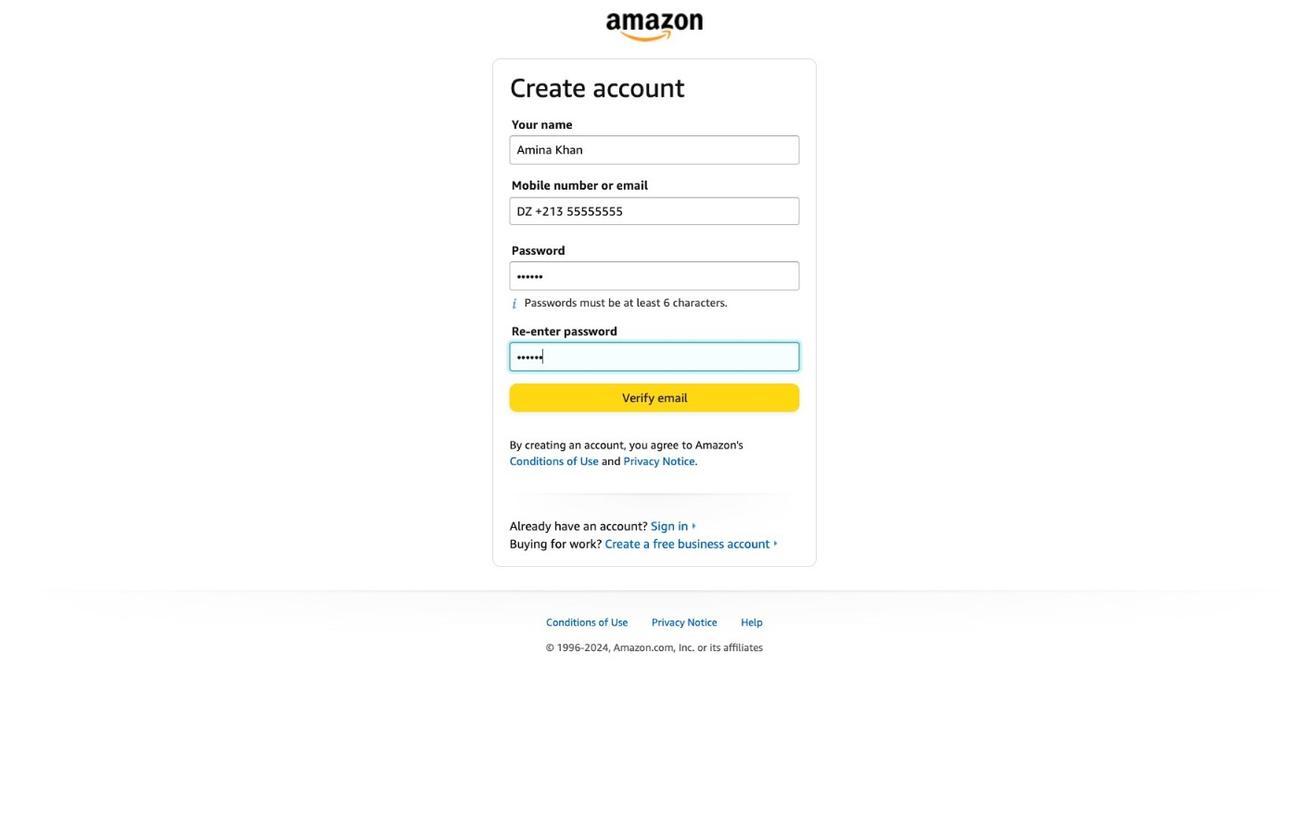Task type: vqa. For each thing, say whether or not it's contained in the screenshot.
third 6
no



Task type: locate. For each thing, give the bounding box(es) containing it.
alert image
[[512, 298, 525, 310]]

None email field
[[510, 197, 799, 226]]

None submit
[[510, 385, 799, 412]]

None password field
[[510, 342, 799, 371]]

First and last name text field
[[510, 136, 799, 164]]

amazon image
[[607, 13, 702, 42]]

At least 6 characters password field
[[510, 262, 799, 291]]



